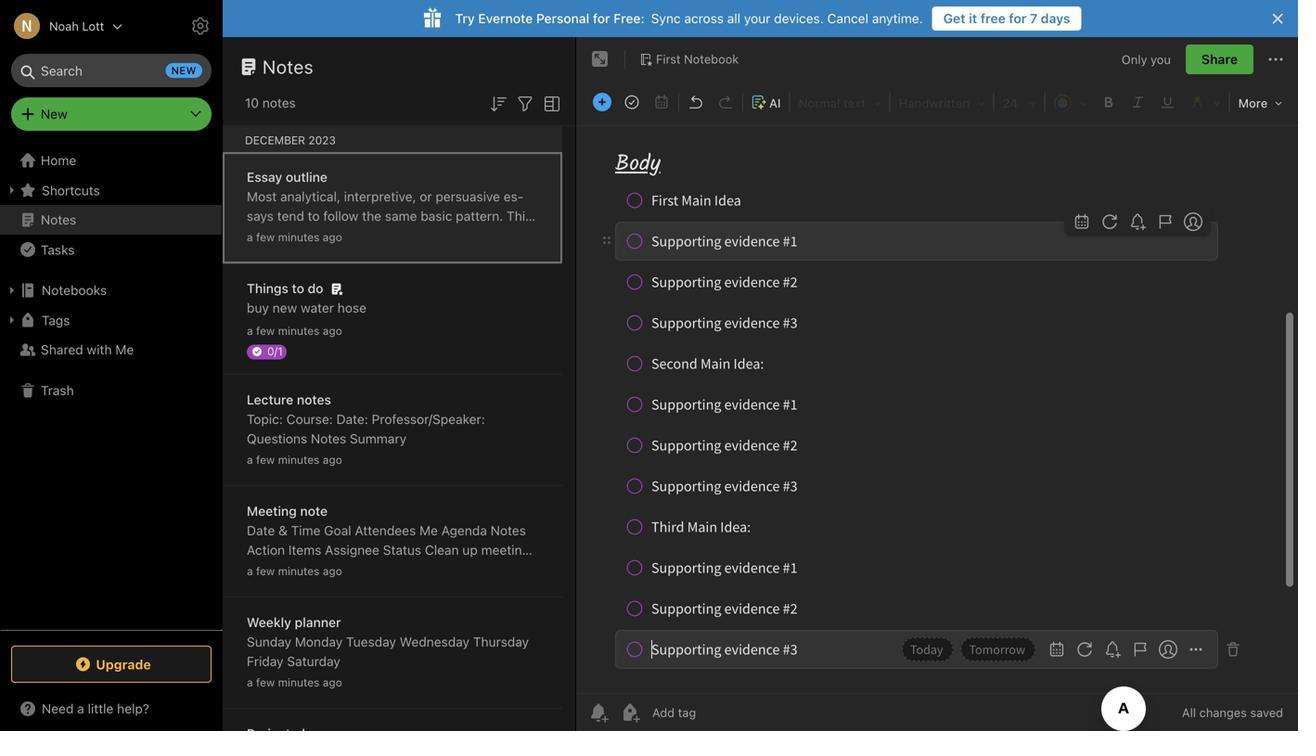 Task type: locate. For each thing, give the bounding box(es) containing it.
task image
[[619, 89, 645, 115]]

a few minutes ago down items
[[247, 565, 342, 578]]

5 ago from the top
[[323, 676, 342, 689]]

across
[[684, 11, 724, 26]]

you down same
[[378, 228, 399, 243]]

trash
[[41, 383, 74, 398]]

3 minutes from the top
[[278, 453, 320, 466]]

send
[[284, 562, 314, 577]]

add filters image
[[514, 93, 536, 115]]

meeting down assignee
[[341, 562, 390, 577]]

lecture
[[247, 392, 293, 407]]

1 ago from the top
[[323, 231, 342, 244]]

me inside shared with me link
[[115, 342, 134, 357]]

me inside the meeting note date & time goal attendees me agenda notes action items assignee status clean up meeting notes send out meeting notes and action items
[[419, 523, 438, 538]]

4 minutes from the top
[[278, 565, 320, 578]]

3 ago from the top
[[323, 453, 342, 466]]

2023
[[308, 134, 336, 147]]

to down analytical,
[[308, 208, 320, 224]]

first notebook
[[656, 52, 739, 66]]

tasks button
[[0, 235, 222, 264]]

0 horizontal spatial meeting
[[341, 562, 390, 577]]

to inside the most analytical, interpretive, or persuasive es says tend to follow the same basic pattern. this structure should help you formulate effective outlines for most ...
[[308, 208, 320, 224]]

new
[[171, 64, 197, 77], [273, 300, 297, 315]]

should
[[305, 228, 345, 243]]

shared with me
[[41, 342, 134, 357]]

undo image
[[683, 89, 709, 115]]

me
[[115, 342, 134, 357], [419, 523, 438, 538]]

changes
[[1199, 706, 1247, 720]]

Sort options field
[[487, 91, 509, 115]]

days
[[1041, 11, 1070, 26]]

a
[[247, 231, 253, 244], [247, 324, 253, 337], [247, 453, 253, 466], [247, 565, 253, 578], [247, 676, 253, 689], [77, 701, 84, 716]]

few
[[256, 231, 275, 244], [256, 324, 275, 337], [256, 453, 275, 466], [256, 565, 275, 578], [256, 676, 275, 689]]

for for free:
[[593, 11, 610, 26]]

outlines
[[247, 247, 294, 263]]

2 horizontal spatial for
[[1009, 11, 1027, 26]]

it
[[969, 11, 977, 26]]

0 horizontal spatial me
[[115, 342, 134, 357]]

upgrade
[[96, 657, 151, 672]]

only
[[1122, 52, 1147, 66]]

Add filters field
[[514, 91, 536, 115]]

1 vertical spatial meeting
[[341, 562, 390, 577]]

only you
[[1122, 52, 1171, 66]]

saturday
[[287, 654, 340, 669]]

new down settings icon
[[171, 64, 197, 77]]

few up outlines at the top left
[[256, 231, 275, 244]]

shortcuts button
[[0, 175, 222, 205]]

0 vertical spatial me
[[115, 342, 134, 357]]

questions
[[247, 431, 307, 446]]

4 a few minutes ago from the top
[[247, 565, 342, 578]]

1 horizontal spatial meeting
[[481, 542, 530, 558]]

most analytical, interpretive, or persuasive es says tend to follow the same basic pattern. this structure should help you formulate effective outlines for most ...
[[247, 189, 532, 263]]

me right the with
[[115, 342, 134, 357]]

note
[[300, 503, 328, 519]]

notes right 10
[[262, 95, 296, 110]]

1 horizontal spatial for
[[593, 11, 610, 26]]

2 a few minutes ago from the top
[[247, 324, 342, 337]]

4 few from the top
[[256, 565, 275, 578]]

clean
[[425, 542, 459, 558]]

few down the questions
[[256, 453, 275, 466]]

meeting up items on the bottom left of page
[[481, 542, 530, 558]]

ago for date & time goal attendees me agenda notes action items assignee status clean up meeting notes send out meeting notes and action items
[[323, 565, 342, 578]]

note window element
[[576, 37, 1298, 731]]

1 horizontal spatial to
[[308, 208, 320, 224]]

noah lott
[[49, 19, 104, 33]]

5 few from the top
[[256, 676, 275, 689]]

goal
[[324, 523, 351, 538]]

a left little
[[77, 701, 84, 716]]

planner
[[295, 615, 341, 630]]

0 horizontal spatial for
[[297, 247, 314, 263]]

3 a few minutes ago from the top
[[247, 453, 342, 466]]

ago down saturday
[[323, 676, 342, 689]]

to
[[308, 208, 320, 224], [292, 281, 304, 296]]

formulate
[[403, 228, 460, 243]]

essay
[[247, 169, 282, 185]]

for left most
[[297, 247, 314, 263]]

time
[[291, 523, 321, 538]]

1 horizontal spatial me
[[419, 523, 438, 538]]

get it free for 7 days
[[943, 11, 1070, 26]]

minutes
[[278, 231, 320, 244], [278, 324, 320, 337], [278, 453, 320, 466], [278, 565, 320, 578], [278, 676, 320, 689]]

ago down date: on the bottom left
[[323, 453, 342, 466]]

notes down status
[[393, 562, 427, 577]]

0 horizontal spatial new
[[171, 64, 197, 77]]

5 minutes from the top
[[278, 676, 320, 689]]

few down friday
[[256, 676, 275, 689]]

a down friday
[[247, 676, 253, 689]]

1 minutes from the top
[[278, 231, 320, 244]]

me up clean
[[419, 523, 438, 538]]

structure
[[247, 228, 301, 243]]

few up 0/1 at top left
[[256, 324, 275, 337]]

notes link
[[0, 205, 222, 235]]

1 vertical spatial new
[[273, 300, 297, 315]]

minutes down the questions
[[278, 453, 320, 466]]

Font family field
[[892, 89, 992, 115]]

0 horizontal spatial you
[[378, 228, 399, 243]]

Add tag field
[[650, 705, 790, 721]]

meeting note date & time goal attendees me agenda notes action items assignee status clean up meeting notes send out meeting notes and action items
[[247, 503, 530, 577]]

expand note image
[[589, 48, 612, 71]]

for left 7
[[1009, 11, 1027, 26]]

a few minutes ago down the questions
[[247, 453, 342, 466]]

need a little help?
[[42, 701, 149, 716]]

notes up tasks
[[41, 212, 76, 227]]

0/1
[[267, 345, 283, 358]]

monday
[[295, 634, 343, 650]]

items
[[288, 542, 321, 558]]

outline
[[286, 169, 328, 185]]

ago inside weekly planner sunday monday tuesday wednesday thursday friday saturday a few minutes ago
[[323, 676, 342, 689]]

Font size field
[[996, 89, 1043, 115]]

1 a few minutes ago from the top
[[247, 231, 342, 244]]

minutes down saturday
[[278, 676, 320, 689]]

notes down course:
[[311, 431, 346, 446]]

to left do
[[292, 281, 304, 296]]

follow
[[323, 208, 359, 224]]

notes up items on the bottom left of page
[[491, 523, 526, 538]]

1 few from the top
[[256, 231, 275, 244]]

1 horizontal spatial you
[[1151, 52, 1171, 66]]

ago down assignee
[[323, 565, 342, 578]]

1 vertical spatial to
[[292, 281, 304, 296]]

agenda
[[441, 523, 487, 538]]

weekly planner sunday monday tuesday wednesday thursday friday saturday a few minutes ago
[[247, 615, 529, 689]]

a few minutes ago down "tend"
[[247, 231, 342, 244]]

minutes down buy new water hose
[[278, 324, 320, 337]]

first notebook button
[[633, 46, 745, 72]]

ago up most
[[323, 231, 342, 244]]

sunday
[[247, 634, 291, 650]]

add a reminder image
[[587, 702, 610, 724]]

for inside button
[[1009, 11, 1027, 26]]

es
[[504, 189, 524, 204]]

...
[[351, 247, 362, 263]]

new down things to do
[[273, 300, 297, 315]]

0 vertical spatial meeting
[[481, 542, 530, 558]]

0 vertical spatial you
[[1151, 52, 1171, 66]]

0 vertical spatial to
[[308, 208, 320, 224]]

for
[[593, 11, 610, 26], [1009, 11, 1027, 26], [297, 247, 314, 263]]

ago down the water
[[323, 324, 342, 337]]

tags
[[42, 312, 70, 328]]

a few minutes ago for topic: course: date: professor/speaker: questions notes summary
[[247, 453, 342, 466]]

0 vertical spatial new
[[171, 64, 197, 77]]

things
[[247, 281, 288, 296]]

with
[[87, 342, 112, 357]]

tuesday
[[346, 634, 396, 650]]

professor/speaker:
[[372, 412, 485, 427]]

1 vertical spatial you
[[378, 228, 399, 243]]

1 vertical spatial me
[[419, 523, 438, 538]]

noah
[[49, 19, 79, 33]]

ai button
[[745, 89, 787, 116]]

shared with me link
[[0, 335, 222, 365]]

Account field
[[0, 7, 123, 45]]

december 2023
[[245, 134, 336, 147]]

highlight image
[[1184, 90, 1226, 114]]

you right 'only'
[[1151, 52, 1171, 66]]

notes
[[262, 95, 296, 110], [297, 392, 331, 407], [247, 562, 280, 577], [393, 562, 427, 577]]

Font color field
[[1047, 89, 1094, 115]]

2 ago from the top
[[323, 324, 342, 337]]

tree
[[0, 146, 223, 629]]

course:
[[286, 412, 333, 427]]

out
[[318, 562, 338, 577]]

minutes for date & time goal attendees me agenda notes action items assignee status clean up meeting notes send out meeting notes and action items
[[278, 565, 320, 578]]

a few minutes ago down buy new water hose
[[247, 324, 342, 337]]

most
[[318, 247, 348, 263]]

tend
[[277, 208, 304, 224]]

&
[[278, 523, 288, 538]]

Search text field
[[24, 54, 199, 87]]

4 ago from the top
[[323, 565, 342, 578]]

for left free:
[[593, 11, 610, 26]]

0 horizontal spatial to
[[292, 281, 304, 296]]

evernote
[[478, 11, 533, 26]]

minutes down "tend"
[[278, 231, 320, 244]]

a few minutes ago for most analytical, interpretive, or persuasive es says tend to follow the same basic pattern. this structure should help you formulate effective outlines for most ...
[[247, 231, 342, 244]]

minutes down items
[[278, 565, 320, 578]]

meeting
[[247, 503, 297, 519]]

tags button
[[0, 305, 222, 335]]

few down action
[[256, 565, 275, 578]]

ago
[[323, 231, 342, 244], [323, 324, 342, 337], [323, 453, 342, 466], [323, 565, 342, 578], [323, 676, 342, 689]]

things to do
[[247, 281, 323, 296]]

tree containing home
[[0, 146, 223, 629]]

3 few from the top
[[256, 453, 275, 466]]

share
[[1202, 51, 1238, 67]]



Task type: describe. For each thing, give the bounding box(es) containing it.
a inside weekly planner sunday monday tuesday wednesday thursday friday saturday a few minutes ago
[[247, 676, 253, 689]]

shared
[[41, 342, 83, 357]]

all
[[727, 11, 741, 26]]

home
[[41, 153, 76, 168]]

analytical,
[[280, 189, 341, 204]]

add tag image
[[619, 702, 641, 724]]

for inside the most analytical, interpretive, or persuasive es says tend to follow the same basic pattern. this structure should help you formulate effective outlines for most ...
[[297, 247, 314, 263]]

pattern.
[[456, 208, 503, 224]]

the
[[362, 208, 381, 224]]

More actions field
[[1265, 45, 1287, 74]]

notes up 10 notes
[[263, 56, 314, 77]]

notes inside 'notes' link
[[41, 212, 76, 227]]

devices.
[[774, 11, 824, 26]]

new search field
[[24, 54, 202, 87]]

status
[[383, 542, 421, 558]]

interpretive,
[[344, 189, 416, 204]]

hose
[[338, 300, 367, 315]]

home link
[[0, 146, 223, 175]]

date:
[[336, 412, 368, 427]]

ago for most analytical, interpretive, or persuasive es says tend to follow the same basic pattern. this structure should help you formulate effective outlines for most ...
[[323, 231, 342, 244]]

says
[[247, 189, 524, 224]]

font family image
[[893, 90, 991, 114]]

summary
[[350, 431, 407, 446]]

help
[[349, 228, 374, 243]]

minutes for topic: course: date: professor/speaker: questions notes summary
[[278, 453, 320, 466]]

persuasive
[[436, 189, 500, 204]]

a few minutes ago for date & time goal attendees me agenda notes action items assignee status clean up meeting notes send out meeting notes and action items
[[247, 565, 342, 578]]

tasks
[[41, 242, 75, 257]]

trash link
[[0, 376, 222, 406]]

try
[[455, 11, 475, 26]]

for for 7
[[1009, 11, 1027, 26]]

1 horizontal spatial new
[[273, 300, 297, 315]]

font color image
[[1048, 90, 1093, 114]]

View options field
[[536, 91, 563, 115]]

a down action
[[247, 565, 253, 578]]

most
[[247, 189, 277, 204]]

more actions image
[[1265, 48, 1287, 71]]

topic:
[[247, 412, 283, 427]]

personal
[[536, 11, 589, 26]]

help?
[[117, 701, 149, 716]]

or
[[420, 189, 432, 204]]

2 minutes from the top
[[278, 324, 320, 337]]

all changes saved
[[1182, 706, 1283, 720]]

a down buy
[[247, 324, 253, 337]]

weekly
[[247, 615, 291, 630]]

few for most analytical, interpretive, or persuasive es says tend to follow the same basic pattern. this structure should help you formulate effective outlines for most ...
[[256, 231, 275, 244]]

friday
[[247, 654, 284, 669]]

settings image
[[189, 15, 212, 37]]

expand notebooks image
[[5, 283, 19, 298]]

get it free for 7 days button
[[932, 6, 1082, 31]]

and
[[430, 562, 452, 577]]

you inside the most analytical, interpretive, or persuasive es says tend to follow the same basic pattern. this structure should help you formulate effective outlines for most ...
[[378, 228, 399, 243]]

sync
[[651, 11, 681, 26]]

free:
[[614, 11, 645, 26]]

minutes inside weekly planner sunday monday tuesday wednesday thursday friday saturday a few minutes ago
[[278, 676, 320, 689]]

december
[[245, 134, 305, 147]]

new
[[41, 106, 68, 122]]

Heading level field
[[792, 89, 888, 115]]

do
[[308, 281, 323, 296]]

notes inside the meeting note date & time goal attendees me agenda notes action items assignee status clean up meeting notes send out meeting notes and action items
[[491, 523, 526, 538]]

anytime.
[[872, 11, 923, 26]]

a down the questions
[[247, 453, 253, 466]]

notes down action
[[247, 562, 280, 577]]

items
[[496, 562, 529, 577]]

buy new water hose
[[247, 300, 367, 315]]

7
[[1030, 11, 1038, 26]]

Highlight field
[[1183, 89, 1227, 115]]

WHAT'S NEW field
[[0, 694, 223, 724]]

need
[[42, 701, 74, 716]]

shortcuts
[[42, 183, 100, 198]]

ago for topic: course: date: professor/speaker: questions notes summary
[[323, 453, 342, 466]]

this
[[507, 208, 532, 224]]

wednesday
[[400, 634, 470, 650]]

expand tags image
[[5, 313, 19, 328]]

Note Editor text field
[[576, 126, 1298, 693]]

try evernote personal for free: sync across all your devices. cancel anytime.
[[455, 11, 923, 26]]

saved
[[1250, 706, 1283, 720]]

your
[[744, 11, 771, 26]]

heading level image
[[793, 90, 887, 114]]

click to collapse image
[[216, 697, 230, 719]]

upgrade button
[[11, 646, 212, 683]]

few for date & time goal attendees me agenda notes action items assignee status clean up meeting notes send out meeting notes and action items
[[256, 565, 275, 578]]

a inside field
[[77, 701, 84, 716]]

first
[[656, 52, 681, 66]]

essay outline
[[247, 169, 328, 185]]

new inside new search field
[[171, 64, 197, 77]]

font size image
[[997, 90, 1042, 114]]

share button
[[1186, 45, 1254, 74]]

More field
[[1232, 89, 1289, 116]]

little
[[88, 701, 114, 716]]

few for topic: course: date: professor/speaker: questions notes summary
[[256, 453, 275, 466]]

date
[[247, 523, 275, 538]]

2 few from the top
[[256, 324, 275, 337]]

all
[[1182, 706, 1196, 720]]

action
[[247, 542, 285, 558]]

get
[[943, 11, 966, 26]]

notebook
[[684, 52, 739, 66]]

cancel
[[827, 11, 869, 26]]

few inside weekly planner sunday monday tuesday wednesday thursday friday saturday a few minutes ago
[[256, 676, 275, 689]]

Insert field
[[588, 89, 616, 115]]

minutes for most analytical, interpretive, or persuasive es says tend to follow the same basic pattern. this structure should help you formulate effective outlines for most ...
[[278, 231, 320, 244]]

a up outlines at the top left
[[247, 231, 253, 244]]

ai
[[769, 96, 781, 110]]

up
[[462, 542, 478, 558]]

you inside note window element
[[1151, 52, 1171, 66]]

same
[[385, 208, 417, 224]]

buy
[[247, 300, 269, 315]]

notes up course:
[[297, 392, 331, 407]]

effective
[[464, 228, 516, 243]]

attendees
[[355, 523, 416, 538]]

notes inside topic: course: date: professor/speaker: questions notes summary
[[311, 431, 346, 446]]



Task type: vqa. For each thing, say whether or not it's contained in the screenshot.
'water'
yes



